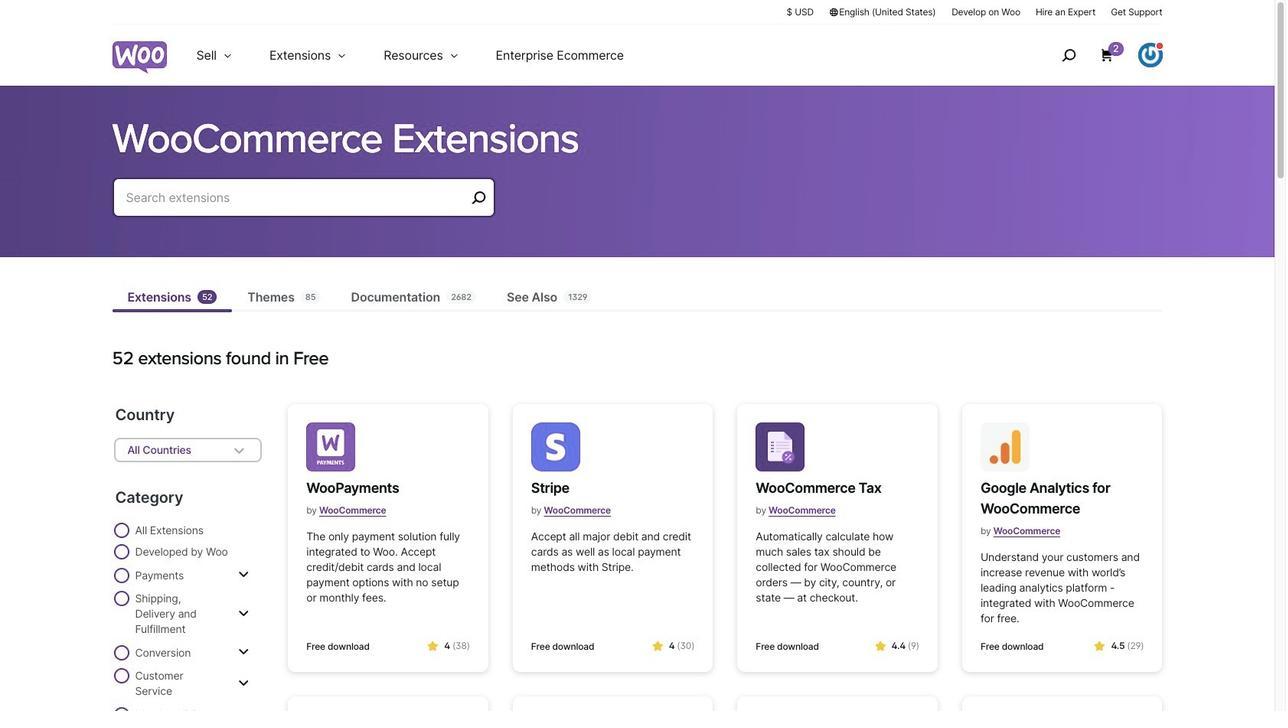 Task type: describe. For each thing, give the bounding box(es) containing it.
2 show subcategories image from the top
[[238, 646, 249, 659]]

open account menu image
[[1139, 43, 1163, 67]]

service navigation menu element
[[1029, 30, 1163, 80]]

1 show subcategories image from the top
[[238, 608, 249, 620]]



Task type: locate. For each thing, give the bounding box(es) containing it.
1 show subcategories image from the top
[[238, 569, 249, 581]]

show subcategories image
[[238, 569, 249, 581], [238, 677, 249, 690]]

search image
[[1057, 43, 1081, 67]]

Search extensions search field
[[126, 187, 466, 208]]

2 show subcategories image from the top
[[238, 677, 249, 690]]

None search field
[[112, 178, 495, 236]]

1 vertical spatial show subcategories image
[[238, 646, 249, 659]]

1 vertical spatial show subcategories image
[[238, 677, 249, 690]]

0 vertical spatial show subcategories image
[[238, 608, 249, 620]]

Filter countries field
[[114, 438, 262, 463]]

0 vertical spatial show subcategories image
[[238, 569, 249, 581]]

show subcategories image
[[238, 608, 249, 620], [238, 646, 249, 659]]



